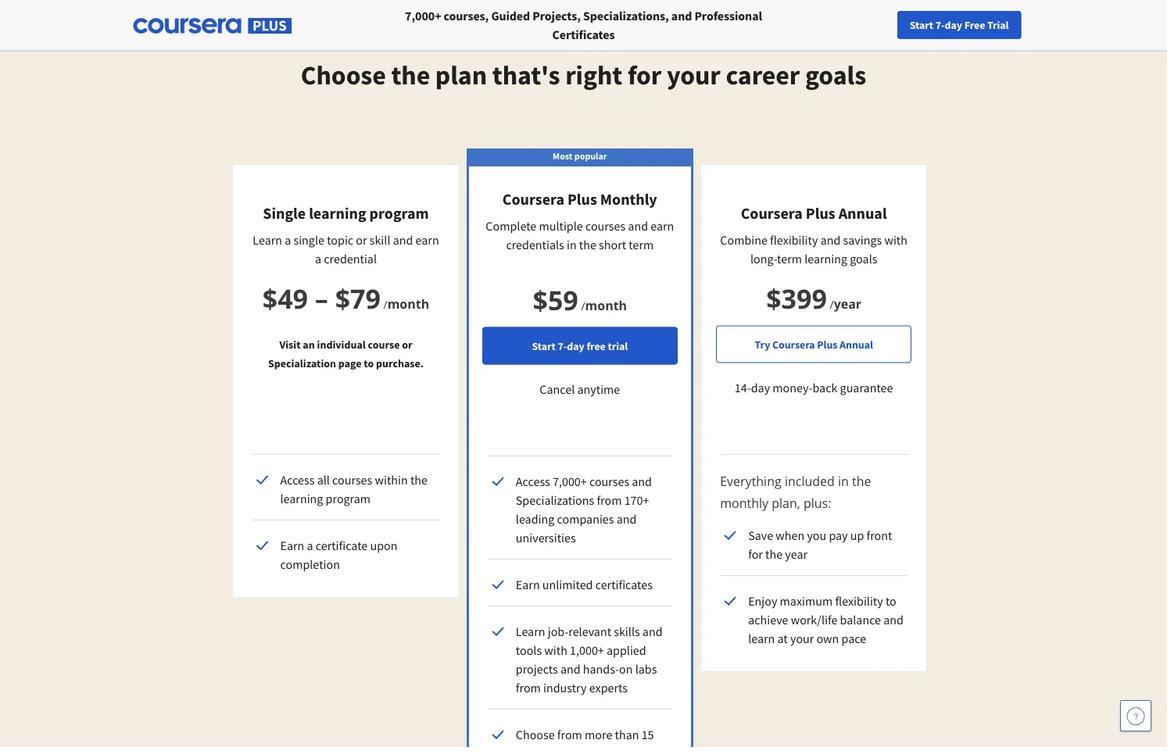 Task type: locate. For each thing, give the bounding box(es) containing it.
coursera plus image
[[133, 18, 292, 34]]

with inside learn job-relevant skills and tools with 1,000+ applied projects and hands-on labs from industry experts
[[544, 643, 568, 658]]

start right new
[[910, 18, 934, 32]]

annual up the guarantee
[[840, 337, 873, 351]]

coursera up combine
[[741, 204, 803, 223]]

learning up topic
[[309, 204, 366, 223]]

1 vertical spatial start
[[532, 339, 556, 353]]

in down "multiple"
[[567, 237, 577, 253]]

program inside access all courses within the learning program
[[326, 491, 371, 507]]

2 vertical spatial day
[[751, 380, 770, 396]]

1 horizontal spatial professional
[[695, 8, 762, 23]]

1 horizontal spatial with
[[885, 232, 908, 248]]

0 horizontal spatial to
[[364, 356, 374, 370]]

year right the $399
[[834, 295, 862, 312]]

0 horizontal spatial or
[[356, 232, 367, 248]]

1 horizontal spatial month
[[585, 297, 627, 314]]

0 horizontal spatial term
[[629, 237, 654, 253]]

0 vertical spatial year
[[834, 295, 862, 312]]

courses inside complete multiple courses and earn credentials in the short term
[[586, 218, 626, 234]]

a up completion at the left bottom
[[307, 538, 313, 554]]

0 horizontal spatial for
[[628, 58, 662, 92]]

for
[[628, 58, 662, 92], [748, 547, 763, 562]]

skills
[[614, 624, 640, 640]]

earn inside the earn a certificate upon completion
[[280, 538, 304, 554]]

day
[[945, 18, 963, 32], [567, 339, 585, 353], [751, 380, 770, 396]]

courses,
[[444, 8, 489, 23]]

month up free
[[585, 297, 627, 314]]

guarantee
[[840, 380, 893, 396]]

0 horizontal spatial /
[[384, 297, 388, 312]]

in right included
[[838, 473, 849, 490]]

1 vertical spatial day
[[567, 339, 585, 353]]

1 horizontal spatial to
[[886, 593, 897, 609]]

and down the coursera plus annual
[[821, 232, 841, 248]]

7,000+
[[405, 8, 441, 23], [553, 474, 587, 489]]

access inside access 7,000+ courses and specializations from 170+ leading companies and universities
[[516, 474, 550, 489]]

annual inside button
[[840, 337, 873, 351]]

0 vertical spatial program
[[370, 204, 429, 223]]

to
[[364, 356, 374, 370], [886, 593, 897, 609]]

plus up "multiple"
[[568, 190, 597, 209]]

learn down single
[[253, 232, 282, 248]]

7,000+ up specializations at the bottom of the page
[[553, 474, 587, 489]]

1 horizontal spatial day
[[751, 380, 770, 396]]

and down monthly
[[628, 218, 648, 234]]

own
[[817, 631, 839, 647]]

for right right
[[628, 58, 662, 92]]

the inside everything included in the monthly plan, plus:
[[852, 473, 871, 490]]

annual up 'savings'
[[839, 204, 887, 223]]

0 vertical spatial annual
[[839, 204, 887, 223]]

1 vertical spatial learn
[[516, 624, 545, 640]]

14-
[[735, 380, 751, 396]]

2 horizontal spatial /
[[830, 297, 834, 312]]

applied
[[607, 643, 646, 658]]

1 vertical spatial 7,000+
[[553, 474, 587, 489]]

0 vertical spatial from
[[597, 493, 622, 508]]

your right at
[[790, 631, 814, 647]]

try coursera plus annual button
[[716, 326, 912, 363]]

earn
[[280, 538, 304, 554], [516, 577, 540, 593]]

professional inside 7,000+ courses, guided projects, specializations, and professional certificates
[[695, 8, 762, 23]]

anytime
[[577, 382, 620, 398]]

or left skill
[[356, 232, 367, 248]]

courses for all
[[332, 472, 372, 488]]

/ right $59
[[581, 298, 585, 313]]

learning
[[309, 204, 366, 223], [805, 251, 848, 267], [280, 491, 323, 507]]

1 vertical spatial with
[[544, 643, 568, 658]]

most popular
[[553, 150, 607, 162]]

a down single
[[315, 251, 321, 267]]

maximum
[[780, 593, 833, 609]]

0 vertical spatial learn
[[253, 232, 282, 248]]

0 horizontal spatial month
[[388, 295, 429, 312]]

goals
[[805, 58, 866, 92], [850, 251, 878, 267]]

1 vertical spatial goals
[[850, 251, 878, 267]]

1 horizontal spatial 7,000+
[[553, 474, 587, 489]]

choose from more than 15 professional certificat
[[516, 727, 654, 747]]

7,000+ left courses,
[[405, 8, 441, 23]]

free
[[587, 339, 606, 353]]

1 vertical spatial year
[[785, 547, 808, 562]]

plus inside button
[[817, 337, 838, 351]]

1 horizontal spatial start
[[910, 18, 934, 32]]

to inside visit an individual course or specialization page to purchase.
[[364, 356, 374, 370]]

or for course
[[402, 337, 412, 351]]

start
[[910, 18, 934, 32], [532, 339, 556, 353]]

start up cancel
[[532, 339, 556, 353]]

coursera right try
[[773, 337, 815, 351]]

and right balance
[[884, 612, 904, 628]]

0 vertical spatial or
[[356, 232, 367, 248]]

professional up career
[[695, 8, 762, 23]]

professional
[[695, 8, 762, 23], [516, 746, 580, 747]]

goals inside combine flexibility and savings with long-term learning goals
[[850, 251, 878, 267]]

courses
[[586, 218, 626, 234], [332, 472, 372, 488], [589, 474, 630, 489]]

1 vertical spatial earn
[[516, 577, 540, 593]]

at
[[778, 631, 788, 647]]

/ right $79
[[384, 297, 388, 312]]

popular
[[575, 150, 607, 162]]

certificates
[[596, 577, 653, 593]]

or for topic
[[356, 232, 367, 248]]

1 vertical spatial 7-
[[558, 339, 567, 353]]

0 vertical spatial choose
[[301, 58, 386, 92]]

1 horizontal spatial access
[[516, 474, 550, 489]]

for down save
[[748, 547, 763, 562]]

day left free
[[567, 339, 585, 353]]

1 horizontal spatial earn
[[516, 577, 540, 593]]

or
[[356, 232, 367, 248], [402, 337, 412, 351]]

coursera plus annual
[[741, 204, 887, 223]]

day left money-
[[751, 380, 770, 396]]

access 7,000+ courses and specializations from 170+ leading companies and universities
[[516, 474, 652, 546]]

earn down monthly
[[651, 218, 674, 234]]

choose inside choose from more than 15 professional certificat
[[516, 727, 555, 743]]

1 vertical spatial learning
[[805, 251, 848, 267]]

0 horizontal spatial earn
[[416, 232, 439, 248]]

0 horizontal spatial flexibility
[[770, 232, 818, 248]]

0 horizontal spatial a
[[285, 232, 291, 248]]

2 vertical spatial your
[[790, 631, 814, 647]]

program
[[370, 204, 429, 223], [326, 491, 371, 507]]

plan
[[435, 58, 487, 92]]

in inside complete multiple courses and earn credentials in the short term
[[567, 237, 577, 253]]

learn up tools
[[516, 624, 545, 640]]

1 horizontal spatial year
[[834, 295, 862, 312]]

1 vertical spatial professional
[[516, 746, 580, 747]]

1 horizontal spatial 7-
[[936, 18, 945, 32]]

1 vertical spatial for
[[748, 547, 763, 562]]

1 horizontal spatial term
[[777, 251, 802, 267]]

your left career
[[667, 58, 721, 92]]

0 horizontal spatial year
[[785, 547, 808, 562]]

help center image
[[1127, 707, 1145, 726]]

term right short
[[629, 237, 654, 253]]

/ inside $49 – $79 / month
[[384, 297, 388, 312]]

7,000+ inside access 7,000+ courses and specializations from 170+ leading companies and universities
[[553, 474, 587, 489]]

1 vertical spatial in
[[838, 473, 849, 490]]

to right page on the left top of the page
[[364, 356, 374, 370]]

0 horizontal spatial learn
[[253, 232, 282, 248]]

0 horizontal spatial your
[[667, 58, 721, 92]]

1 horizontal spatial in
[[838, 473, 849, 490]]

/ inside $59 / month
[[581, 298, 585, 313]]

savings
[[843, 232, 882, 248]]

a left single
[[285, 232, 291, 248]]

year inside $399 / year
[[834, 295, 862, 312]]

1 horizontal spatial earn
[[651, 218, 674, 234]]

with down 'job-'
[[544, 643, 568, 658]]

0 vertical spatial 7-
[[936, 18, 945, 32]]

program up skill
[[370, 204, 429, 223]]

flexibility
[[770, 232, 818, 248], [835, 593, 883, 609]]

2 vertical spatial learning
[[280, 491, 323, 507]]

and right skill
[[393, 232, 413, 248]]

show notifications image
[[956, 20, 975, 38]]

0 horizontal spatial earn
[[280, 538, 304, 554]]

and
[[672, 8, 692, 23], [628, 218, 648, 234], [393, 232, 413, 248], [821, 232, 841, 248], [632, 474, 652, 489], [617, 511, 637, 527], [884, 612, 904, 628], [643, 624, 663, 640], [561, 661, 581, 677]]

learning down all at the left bottom of the page
[[280, 491, 323, 507]]

plus up combine flexibility and savings with long-term learning goals
[[806, 204, 836, 223]]

0 vertical spatial flexibility
[[770, 232, 818, 248]]

7-
[[936, 18, 945, 32], [558, 339, 567, 353]]

from down the projects
[[516, 680, 541, 696]]

and up industry
[[561, 661, 581, 677]]

learn inside learn job-relevant skills and tools with 1,000+ applied projects and hands-on labs from industry experts
[[516, 624, 545, 640]]

earn right skill
[[416, 232, 439, 248]]

coursera plus monthly
[[503, 190, 657, 209]]

and inside combine flexibility and savings with long-term learning goals
[[821, 232, 841, 248]]

2 horizontal spatial your
[[856, 18, 877, 32]]

course
[[368, 337, 400, 351]]

learn for learn a single topic or skill and earn a credential
[[253, 232, 282, 248]]

short
[[599, 237, 626, 253]]

everything included in the monthly plan, plus:
[[720, 473, 871, 512]]

your
[[856, 18, 877, 32], [667, 58, 721, 92], [790, 631, 814, 647]]

from left the more
[[557, 727, 582, 743]]

0 vertical spatial 7,000+
[[405, 8, 441, 23]]

specializations,
[[583, 8, 669, 23]]

/ for $399
[[830, 297, 834, 312]]

courses for multiple
[[586, 218, 626, 234]]

the down save
[[766, 547, 783, 562]]

the left short
[[579, 237, 597, 253]]

or inside learn a single topic or skill and earn a credential
[[356, 232, 367, 248]]

career
[[726, 58, 800, 92]]

0 horizontal spatial 7,000+
[[405, 8, 441, 23]]

the right within
[[410, 472, 428, 488]]

0 horizontal spatial in
[[567, 237, 577, 253]]

courses up short
[[586, 218, 626, 234]]

and up 170+
[[632, 474, 652, 489]]

–
[[315, 280, 328, 316]]

7- for free
[[936, 18, 945, 32]]

0 horizontal spatial day
[[567, 339, 585, 353]]

1 vertical spatial from
[[516, 680, 541, 696]]

1 horizontal spatial a
[[307, 538, 313, 554]]

choose for choose the plan that's right for your career goals
[[301, 58, 386, 92]]

1 vertical spatial flexibility
[[835, 593, 883, 609]]

to down front
[[886, 593, 897, 609]]

find
[[834, 18, 854, 32]]

0 horizontal spatial choose
[[301, 58, 386, 92]]

that's
[[492, 58, 560, 92]]

individual
[[317, 337, 366, 351]]

1 vertical spatial choose
[[516, 727, 555, 743]]

0 vertical spatial with
[[885, 232, 908, 248]]

1 vertical spatial program
[[326, 491, 371, 507]]

your right find at top right
[[856, 18, 877, 32]]

plus up back
[[817, 337, 838, 351]]

0 vertical spatial a
[[285, 232, 291, 248]]

2 vertical spatial from
[[557, 727, 582, 743]]

/ right the $399
[[830, 297, 834, 312]]

or up purchase. on the left of page
[[402, 337, 412, 351]]

1 horizontal spatial learn
[[516, 624, 545, 640]]

0 vertical spatial for
[[628, 58, 662, 92]]

complete multiple courses and earn credentials in the short term
[[486, 218, 674, 253]]

plus for monthly
[[568, 190, 597, 209]]

professional down industry
[[516, 746, 580, 747]]

program down all at the left bottom of the page
[[326, 491, 371, 507]]

0 vertical spatial professional
[[695, 8, 762, 23]]

0 vertical spatial your
[[856, 18, 877, 32]]

skill
[[370, 232, 391, 248]]

0 horizontal spatial access
[[280, 472, 315, 488]]

access inside access all courses within the learning program
[[280, 472, 315, 488]]

7- right career
[[936, 18, 945, 32]]

learning down 'savings'
[[805, 251, 848, 267]]

0 vertical spatial goals
[[805, 58, 866, 92]]

access up specializations at the bottom of the page
[[516, 474, 550, 489]]

year
[[834, 295, 862, 312], [785, 547, 808, 562]]

0 vertical spatial earn
[[280, 538, 304, 554]]

learn inside learn a single topic or skill and earn a credential
[[253, 232, 282, 248]]

from inside access 7,000+ courses and specializations from 170+ leading companies and universities
[[597, 493, 622, 508]]

0 horizontal spatial with
[[544, 643, 568, 658]]

start for start 7-day free trial
[[532, 339, 556, 353]]

courses inside access all courses within the learning program
[[332, 472, 372, 488]]

coursera up complete
[[503, 190, 564, 209]]

choose for choose from more than 15 professional certificat
[[516, 727, 555, 743]]

term
[[629, 237, 654, 253], [777, 251, 802, 267]]

courses right all at the left bottom of the page
[[332, 472, 372, 488]]

goals down find at top right
[[805, 58, 866, 92]]

$49
[[263, 280, 308, 316]]

2 horizontal spatial from
[[597, 493, 622, 508]]

with
[[885, 232, 908, 248], [544, 643, 568, 658]]

2 horizontal spatial day
[[945, 18, 963, 32]]

earn for $59
[[516, 577, 540, 593]]

1 horizontal spatial or
[[402, 337, 412, 351]]

and down 170+
[[617, 511, 637, 527]]

0 vertical spatial start
[[910, 18, 934, 32]]

flexibility down the coursera plus annual
[[770, 232, 818, 248]]

0 horizontal spatial 7-
[[558, 339, 567, 353]]

0 horizontal spatial start
[[532, 339, 556, 353]]

None search field
[[215, 10, 528, 41]]

1 vertical spatial annual
[[840, 337, 873, 351]]

courses up 170+
[[589, 474, 630, 489]]

and inside learn a single topic or skill and earn a credential
[[393, 232, 413, 248]]

earn left "unlimited"
[[516, 577, 540, 593]]

and right specializations,
[[672, 8, 692, 23]]

courses inside access 7,000+ courses and specializations from 170+ leading companies and universities
[[589, 474, 630, 489]]

a inside the earn a certificate upon completion
[[307, 538, 313, 554]]

with right 'savings'
[[885, 232, 908, 248]]

flexibility up balance
[[835, 593, 883, 609]]

goals down 'savings'
[[850, 251, 878, 267]]

/ inside $399 / year
[[830, 297, 834, 312]]

coursera
[[503, 190, 564, 209], [741, 204, 803, 223], [773, 337, 815, 351]]

1 vertical spatial your
[[667, 58, 721, 92]]

a for certificate
[[307, 538, 313, 554]]

earn up completion at the left bottom
[[280, 538, 304, 554]]

1 horizontal spatial from
[[557, 727, 582, 743]]

a for single
[[285, 232, 291, 248]]

/
[[384, 297, 388, 312], [830, 297, 834, 312], [581, 298, 585, 313]]

page
[[338, 356, 362, 370]]

universities
[[516, 530, 576, 546]]

day left "free"
[[945, 18, 963, 32]]

access left all at the left bottom of the page
[[280, 472, 315, 488]]

month up course
[[388, 295, 429, 312]]

0 vertical spatial to
[[364, 356, 374, 370]]

1 horizontal spatial /
[[581, 298, 585, 313]]

0 vertical spatial day
[[945, 18, 963, 32]]

0 vertical spatial in
[[567, 237, 577, 253]]

in
[[567, 237, 577, 253], [838, 473, 849, 490]]

or inside visit an individual course or specialization page to purchase.
[[402, 337, 412, 351]]

leading
[[516, 511, 555, 527]]

plus
[[568, 190, 597, 209], [806, 204, 836, 223], [817, 337, 838, 351]]

from
[[597, 493, 622, 508], [516, 680, 541, 696], [557, 727, 582, 743]]

the right included
[[852, 473, 871, 490]]

1 vertical spatial or
[[402, 337, 412, 351]]

0 horizontal spatial from
[[516, 680, 541, 696]]

day for free
[[567, 339, 585, 353]]

plus for annual
[[806, 204, 836, 223]]

learning inside access all courses within the learning program
[[280, 491, 323, 507]]

choose
[[301, 58, 386, 92], [516, 727, 555, 743]]

earn inside complete multiple courses and earn credentials in the short term
[[651, 218, 674, 234]]

pay
[[829, 528, 848, 543]]

1 vertical spatial a
[[315, 251, 321, 267]]

7- left free
[[558, 339, 567, 353]]

0 horizontal spatial professional
[[516, 746, 580, 747]]

term up the $399
[[777, 251, 802, 267]]

projects
[[516, 661, 558, 677]]

and inside complete multiple courses and earn credentials in the short term
[[628, 218, 648, 234]]

1 horizontal spatial choose
[[516, 727, 555, 743]]

7,000+ courses, guided projects, specializations, and professional certificates
[[405, 8, 762, 42]]

1 horizontal spatial for
[[748, 547, 763, 562]]

from left 170+
[[597, 493, 622, 508]]

2 horizontal spatial a
[[315, 251, 321, 267]]

year down when
[[785, 547, 808, 562]]

month inside $49 – $79 / month
[[388, 295, 429, 312]]

2 vertical spatial a
[[307, 538, 313, 554]]

earn inside learn a single topic or skill and earn a credential
[[416, 232, 439, 248]]

1 vertical spatial to
[[886, 593, 897, 609]]

single
[[263, 204, 306, 223]]

1 horizontal spatial flexibility
[[835, 593, 883, 609]]

credentials
[[506, 237, 564, 253]]

1 horizontal spatial your
[[790, 631, 814, 647]]



Task type: vqa. For each thing, say whether or not it's contained in the screenshot.
Cybersecurity Threat Vectors and Mitigation
no



Task type: describe. For each thing, give the bounding box(es) containing it.
than
[[615, 727, 639, 743]]

access all courses within the learning program
[[280, 472, 428, 507]]

start 7-day free trial
[[532, 339, 628, 353]]

tools
[[516, 643, 542, 658]]

experts
[[589, 680, 628, 696]]

learn
[[748, 631, 775, 647]]

multiple
[[539, 218, 583, 234]]

included
[[785, 473, 835, 490]]

15
[[642, 727, 654, 743]]

cancel
[[540, 382, 575, 398]]

an
[[303, 337, 315, 351]]

find your new career link
[[826, 16, 940, 35]]

enjoy maximum flexibility to achieve work/life balance and learn at your own pace
[[748, 593, 904, 647]]

right
[[565, 58, 623, 92]]

start 7-day free trial button
[[897, 11, 1022, 39]]

more
[[585, 727, 612, 743]]

learning inside combine flexibility and savings with long-term learning goals
[[805, 251, 848, 267]]

relevant
[[569, 624, 611, 640]]

all
[[317, 472, 330, 488]]

to inside enjoy maximum flexibility to achieve work/life balance and learn at your own pace
[[886, 593, 897, 609]]

save
[[748, 528, 773, 543]]

credential
[[324, 251, 377, 267]]

money-
[[773, 380, 813, 396]]

industry
[[543, 680, 587, 696]]

term inside combine flexibility and savings with long-term learning goals
[[777, 251, 802, 267]]

most
[[553, 150, 573, 162]]

upon
[[370, 538, 398, 554]]

balance
[[840, 612, 881, 628]]

topic
[[327, 232, 354, 248]]

year inside save  when you pay up front for the year
[[785, 547, 808, 562]]

on
[[619, 661, 633, 677]]

coursera for coursera plus annual
[[741, 204, 803, 223]]

month inside $59 / month
[[585, 297, 627, 314]]

monthly
[[600, 190, 657, 209]]

pace
[[842, 631, 866, 647]]

visit an individual course or specialization page to purchase.
[[268, 337, 424, 370]]

combine flexibility and savings with long-term learning goals
[[720, 232, 908, 267]]

and inside 7,000+ courses, guided projects, specializations, and professional certificates
[[672, 8, 692, 23]]

save  when you pay up front for the year
[[748, 528, 892, 562]]

your inside enjoy maximum flexibility to achieve work/life balance and learn at your own pace
[[790, 631, 814, 647]]

$49 – $79 / month
[[263, 280, 429, 316]]

earn a certificate upon completion
[[280, 538, 398, 572]]

up
[[851, 528, 864, 543]]

career
[[902, 18, 932, 32]]

work/life
[[791, 612, 838, 628]]

guided
[[491, 8, 530, 23]]

flexibility inside combine flexibility and savings with long-term learning goals
[[770, 232, 818, 248]]

job-
[[548, 624, 569, 640]]

the inside save  when you pay up front for the year
[[766, 547, 783, 562]]

start 7-day free trial
[[910, 18, 1009, 32]]

goals for career
[[805, 58, 866, 92]]

free
[[965, 18, 985, 32]]

you
[[807, 528, 827, 543]]

monthly
[[720, 495, 769, 512]]

professional inside choose from more than 15 professional certificat
[[516, 746, 580, 747]]

with inside combine flexibility and savings with long-term learning goals
[[885, 232, 908, 248]]

plan,
[[772, 495, 800, 512]]

certificate
[[316, 538, 368, 554]]

from inside learn job-relevant skills and tools with 1,000+ applied projects and hands-on labs from industry experts
[[516, 680, 541, 696]]

choose the plan that's right for your career goals
[[301, 58, 866, 92]]

$59 / month
[[533, 281, 627, 318]]

try coursera plus annual
[[755, 337, 873, 351]]

7,000+ inside 7,000+ courses, guided projects, specializations, and professional certificates
[[405, 8, 441, 23]]

the inside access all courses within the learning program
[[410, 472, 428, 488]]

and inside enjoy maximum flexibility to achieve work/life balance and learn at your own pace
[[884, 612, 904, 628]]

single learning program
[[263, 204, 429, 223]]

enjoy
[[748, 593, 777, 609]]

companies
[[557, 511, 614, 527]]

goals for learning
[[850, 251, 878, 267]]

$399 / year
[[766, 280, 862, 316]]

the left plan
[[391, 58, 430, 92]]

learn job-relevant skills and tools with 1,000+ applied projects and hands-on labs from industry experts
[[516, 624, 663, 696]]

the inside complete multiple courses and earn credentials in the short term
[[579, 237, 597, 253]]

trial
[[608, 339, 628, 353]]

when
[[776, 528, 805, 543]]

completion
[[280, 557, 340, 572]]

start for start 7-day free trial
[[910, 18, 934, 32]]

from inside choose from more than 15 professional certificat
[[557, 727, 582, 743]]

learn for learn job-relevant skills and tools with 1,000+ applied projects and hands-on labs from industry experts
[[516, 624, 545, 640]]

combine
[[720, 232, 768, 248]]

hands-
[[583, 661, 619, 677]]

unlimited
[[542, 577, 593, 593]]

coursera inside button
[[773, 337, 815, 351]]

earn for $49
[[280, 538, 304, 554]]

complete
[[486, 218, 537, 234]]

7- for free
[[558, 339, 567, 353]]

and right 'skills'
[[643, 624, 663, 640]]

term inside complete multiple courses and earn credentials in the short term
[[629, 237, 654, 253]]

long-
[[751, 251, 777, 267]]

start 7-day free trial button
[[482, 327, 678, 365]]

achieve
[[748, 612, 789, 628]]

day for free
[[945, 18, 963, 32]]

$79
[[335, 280, 381, 316]]

earn unlimited certificates
[[516, 577, 653, 593]]

access for access all courses within the learning program
[[280, 472, 315, 488]]

purchase.
[[376, 356, 424, 370]]

0 vertical spatial learning
[[309, 204, 366, 223]]

flexibility inside enjoy maximum flexibility to achieve work/life balance and learn at your own pace
[[835, 593, 883, 609]]

$399
[[766, 280, 827, 316]]

courses for 7,000+
[[589, 474, 630, 489]]

front
[[867, 528, 892, 543]]

find your new career
[[834, 18, 932, 32]]

for inside save  when you pay up front for the year
[[748, 547, 763, 562]]

specializations
[[516, 493, 594, 508]]

in inside everything included in the monthly plan, plus:
[[838, 473, 849, 490]]

everything
[[720, 473, 782, 490]]

trial
[[988, 18, 1009, 32]]

coursera for coursera plus monthly
[[503, 190, 564, 209]]

access for access 7,000+ courses and specializations from 170+ leading companies and universities
[[516, 474, 550, 489]]

/ for $59
[[581, 298, 585, 313]]

projects,
[[533, 8, 581, 23]]

cancel anytime
[[540, 382, 620, 398]]

170+
[[624, 493, 649, 508]]

within
[[375, 472, 408, 488]]



